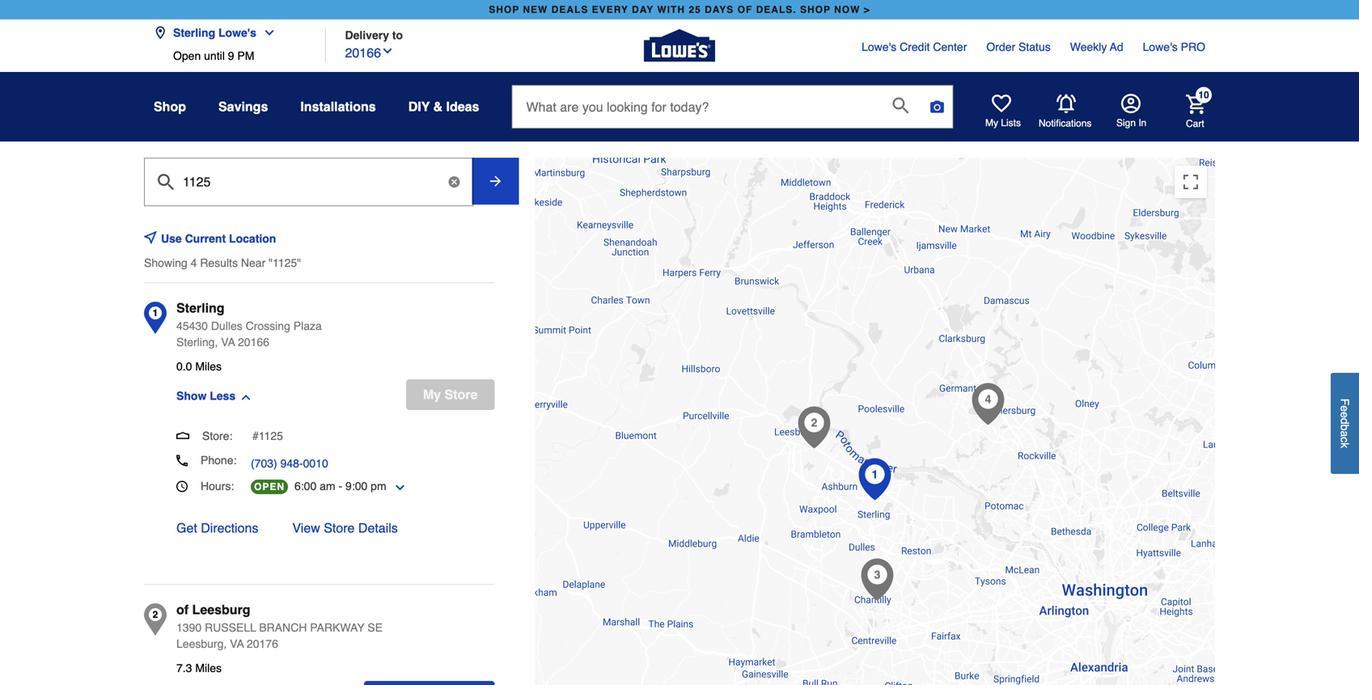 Task type: vqa. For each thing, say whether or not it's contained in the screenshot.
bottommost the 2
yes



Task type: locate. For each thing, give the bounding box(es) containing it.
948-
[[280, 457, 303, 470]]

lowe's inside lowe's credit center link
[[862, 40, 897, 53]]

location image
[[154, 26, 167, 39]]

1 horizontal spatial 20166
[[345, 45, 381, 60]]

0 horizontal spatial shop
[[489, 4, 520, 15]]

sterling lowe's button
[[154, 17, 282, 49]]

in
[[1139, 117, 1147, 129]]

status
[[1019, 40, 1051, 53]]

0010
[[303, 457, 328, 470]]

open down (703)
[[254, 481, 285, 493]]

miles right 7.3
[[195, 662, 222, 675]]

open left until in the top of the page
[[173, 49, 201, 62]]

view store details
[[292, 521, 398, 536]]

1 vertical spatial sterling
[[176, 301, 225, 316]]

miles right 0.0
[[195, 360, 222, 373]]

0 horizontal spatial 20166
[[238, 336, 269, 349]]

less
[[210, 390, 236, 403]]

c
[[1339, 437, 1352, 443]]

sterling 45430 dulles crossing plaza sterling, va 20166
[[176, 301, 322, 349]]

pm
[[237, 49, 254, 62]]

use
[[161, 232, 182, 245]]

2 image
[[798, 407, 831, 449]]

1 vertical spatial 2
[[153, 609, 158, 621]]

0 horizontal spatial my
[[423, 387, 441, 402]]

cart
[[1186, 118, 1204, 129]]

0 vertical spatial 20166
[[345, 45, 381, 60]]

installations
[[300, 99, 376, 114]]

1 horizontal spatial open
[[254, 481, 285, 493]]

crossing
[[246, 320, 290, 333]]

20166 inside sterling 45430 dulles crossing plaza sterling, va 20166
[[238, 336, 269, 349]]

sign in button
[[1117, 94, 1147, 129]]

1 vertical spatial 4
[[985, 393, 992, 406]]

va down dulles
[[221, 336, 235, 349]]

day
[[632, 4, 654, 15]]

1 vertical spatial my
[[423, 387, 441, 402]]

lowe's left credit
[[862, 40, 897, 53]]

0 vertical spatial store
[[445, 387, 478, 402]]

open for open until 9 pm
[[173, 49, 201, 62]]

1 vertical spatial 20166
[[238, 336, 269, 349]]

1390
[[176, 621, 202, 634]]

leesburg,
[[176, 638, 227, 651]]

20166 down delivery on the left top of the page
[[345, 45, 381, 60]]

sterling up 45430 at the top left of the page
[[176, 301, 225, 316]]

hours :
[[201, 480, 234, 493]]

my store
[[423, 387, 478, 402]]

sterling inside button
[[173, 26, 215, 39]]

0 horizontal spatial 4
[[191, 256, 197, 269]]

to
[[392, 29, 403, 42]]

0 horizontal spatial open
[[173, 49, 201, 62]]

1 inside map region
[[872, 468, 878, 481]]

pro
[[1181, 40, 1206, 53]]

se
[[368, 621, 383, 634]]

store for view
[[324, 521, 355, 536]]

0 vertical spatial va
[[221, 336, 235, 349]]

every
[[592, 4, 629, 15]]

phone image
[[176, 455, 188, 466]]

diy & ideas button
[[408, 92, 479, 121]]

0 vertical spatial 1
[[153, 307, 158, 319]]

Zip Code, City, State or Store # text field
[[150, 166, 466, 190]]

Search Query text field
[[513, 86, 880, 128]]

1 horizontal spatial shop
[[800, 4, 831, 15]]

store inside button
[[445, 387, 478, 402]]

my lists
[[985, 117, 1021, 129]]

shop left now
[[800, 4, 831, 15]]

now
[[834, 4, 860, 15]]

b
[[1339, 425, 1352, 431]]

current
[[185, 232, 226, 245]]

0 horizontal spatial lowe's
[[218, 26, 256, 39]]

diy & ideas
[[408, 99, 479, 114]]

shop new deals every day with 25 days of deals. shop now > link
[[486, 0, 874, 19]]

results
[[200, 256, 238, 269]]

d
[[1339, 418, 1352, 425]]

order status link
[[987, 39, 1051, 55]]

7.3
[[176, 662, 192, 675]]

0 horizontal spatial 1
[[153, 307, 158, 319]]

pagoda image
[[176, 429, 189, 442]]

va down russell
[[230, 638, 244, 651]]

#1125
[[252, 430, 283, 443]]

lowe's home improvement account image
[[1121, 94, 1141, 113]]

russell
[[205, 621, 256, 634]]

0 vertical spatial miles
[[195, 360, 222, 373]]

1 horizontal spatial lowe's
[[862, 40, 897, 53]]

lowe's inside lowe's pro link
[[1143, 40, 1178, 53]]

dulles
[[211, 320, 243, 333]]

shop left new
[[489, 4, 520, 15]]

f
[[1339, 399, 1352, 406]]

10
[[1199, 89, 1209, 101]]

1 horizontal spatial 4
[[985, 393, 992, 406]]

0 vertical spatial 2
[[811, 416, 818, 429]]

va
[[221, 336, 235, 349], [230, 638, 244, 651]]

lowe's home improvement logo image
[[644, 10, 715, 81]]

lowe's left pro
[[1143, 40, 1178, 53]]

open for open
[[254, 481, 285, 493]]

lowe's up the 9
[[218, 26, 256, 39]]

0 horizontal spatial store
[[324, 521, 355, 536]]

1 vertical spatial va
[[230, 638, 244, 651]]

1 vertical spatial store
[[324, 521, 355, 536]]

sterling up open until 9 pm
[[173, 26, 215, 39]]

weekly ad
[[1070, 40, 1124, 53]]

1 horizontal spatial 2
[[811, 416, 818, 429]]

1 horizontal spatial my
[[985, 117, 998, 129]]

6:00 am - 9:00 pm
[[295, 480, 386, 493]]

with
[[657, 4, 685, 15]]

miles for of leesburg
[[195, 662, 222, 675]]

my for my store
[[423, 387, 441, 402]]

leesburg
[[192, 602, 250, 617]]

lowe's inside sterling lowe's button
[[218, 26, 256, 39]]

0 vertical spatial sterling
[[173, 26, 215, 39]]

1 vertical spatial open
[[254, 481, 285, 493]]

search image
[[893, 97, 909, 113]]

open until 9 pm
[[173, 49, 254, 62]]

1 miles from the top
[[195, 360, 222, 373]]

shop
[[154, 99, 186, 114]]

1 horizontal spatial store
[[445, 387, 478, 402]]

chevron down image
[[381, 45, 394, 57]]

45430
[[176, 320, 208, 333]]

1 vertical spatial 1
[[872, 468, 878, 481]]

savings button
[[218, 92, 268, 121]]

1 vertical spatial miles
[[195, 662, 222, 675]]

sign in
[[1117, 117, 1147, 129]]

delivery to
[[345, 29, 403, 42]]

0 vertical spatial open
[[173, 49, 201, 62]]

lowe's credit center
[[862, 40, 967, 53]]

parkway
[[310, 621, 365, 634]]

show
[[176, 390, 207, 403]]

9
[[228, 49, 234, 62]]

my inside button
[[423, 387, 441, 402]]

sterling
[[173, 26, 215, 39], [176, 301, 225, 316]]

my store button
[[406, 379, 495, 410]]

lowe's pro link
[[1143, 39, 1206, 55]]

20166
[[345, 45, 381, 60], [238, 336, 269, 349]]

2 miles from the top
[[195, 662, 222, 675]]

sterling inside sterling 45430 dulles crossing plaza sterling, va 20166
[[176, 301, 225, 316]]

e up "d" at the right bottom
[[1339, 406, 1352, 412]]

credit
[[900, 40, 930, 53]]

get
[[176, 521, 197, 536]]

my for my lists
[[985, 117, 998, 129]]

order status
[[987, 40, 1051, 53]]

None search field
[[512, 85, 953, 144]]

4 inside map region
[[985, 393, 992, 406]]

e up b
[[1339, 412, 1352, 418]]

1 horizontal spatial 1
[[872, 468, 878, 481]]

20166 down crossing
[[238, 336, 269, 349]]

phone:
[[201, 454, 237, 467]]

lowe's
[[218, 26, 256, 39], [862, 40, 897, 53], [1143, 40, 1178, 53]]

my lists link
[[985, 94, 1021, 129]]

20166 inside 20166 button
[[345, 45, 381, 60]]

map region
[[510, 33, 1339, 685]]

20176
[[247, 638, 278, 651]]

lowe's home improvement cart image
[[1186, 94, 1206, 114]]

0 vertical spatial my
[[985, 117, 998, 129]]

va inside sterling 45430 dulles crossing plaza sterling, va 20166
[[221, 336, 235, 349]]

2
[[811, 416, 818, 429], [153, 609, 158, 621]]

2 horizontal spatial lowe's
[[1143, 40, 1178, 53]]



Task type: describe. For each thing, give the bounding box(es) containing it.
va inside of leesburg 1390 russell branch parkway se leesburg, va 20176
[[230, 638, 244, 651]]

of leesburg 1390 russell branch parkway se leesburg, va 20176
[[176, 602, 383, 651]]

use current location
[[161, 232, 276, 245]]

lowe's for lowe's pro
[[1143, 40, 1178, 53]]

lowe's home improvement lists image
[[992, 94, 1011, 113]]

near
[[241, 256, 266, 269]]

lowe's credit center link
[[862, 39, 967, 55]]

miles for sterling
[[195, 360, 222, 373]]

>
[[864, 4, 870, 15]]

branch
[[259, 621, 307, 634]]

savings
[[218, 99, 268, 114]]

arrow right image
[[487, 173, 504, 189]]

use current location button
[[161, 221, 302, 256]]

installations button
[[300, 92, 376, 121]]

of
[[176, 602, 189, 617]]

history image
[[176, 481, 188, 492]]

delivery
[[345, 29, 389, 42]]

k
[[1339, 443, 1352, 449]]

sterling lowe's
[[173, 26, 256, 39]]

25
[[689, 4, 701, 15]]

lowe's for lowe's credit center
[[862, 40, 897, 53]]

0.0 miles
[[176, 360, 222, 373]]

view store details link
[[292, 519, 398, 538]]

0 vertical spatial 4
[[191, 256, 197, 269]]

camera image
[[929, 99, 945, 115]]

2 inside map region
[[811, 416, 818, 429]]

a
[[1339, 431, 1352, 437]]

4 image
[[972, 383, 1005, 425]]

shop button
[[154, 92, 186, 121]]

3
[[874, 568, 881, 581]]

lowe's pro
[[1143, 40, 1206, 53]]

7.3 miles
[[176, 662, 222, 675]]

center
[[933, 40, 967, 53]]

new
[[523, 4, 548, 15]]

2 e from the top
[[1339, 412, 1352, 418]]

order
[[987, 40, 1016, 53]]

sterling for sterling lowe's
[[173, 26, 215, 39]]

view
[[292, 521, 320, 536]]

chevron down image
[[256, 26, 276, 39]]

of
[[738, 4, 753, 15]]

store:
[[202, 430, 232, 443]]

weekly
[[1070, 40, 1107, 53]]

(703) 948-0010
[[251, 457, 328, 470]]

sterling for sterling 45430 dulles crossing plaza sterling, va 20166
[[176, 301, 225, 316]]

until
[[204, 49, 225, 62]]

details
[[358, 521, 398, 536]]

1 shop from the left
[[489, 4, 520, 15]]

pm
[[371, 480, 386, 493]]

lowe's home improvement notification center image
[[1057, 94, 1076, 113]]

1 e from the top
[[1339, 406, 1352, 412]]

directions
[[201, 521, 258, 536]]

6:00
[[295, 480, 317, 493]]

ideas
[[446, 99, 479, 114]]

0 horizontal spatial 2
[[153, 609, 158, 621]]

shop new deals every day with 25 days of deals. shop now >
[[489, 4, 870, 15]]

sterling,
[[176, 336, 218, 349]]

show less
[[176, 390, 236, 403]]

(703)
[[251, 457, 277, 470]]

1 image
[[859, 458, 891, 500]]

-
[[339, 480, 342, 493]]

get directions link
[[176, 519, 258, 538]]

:
[[231, 480, 234, 493]]

weekly ad link
[[1070, 39, 1124, 55]]

gps image
[[144, 231, 157, 244]]

&
[[433, 99, 443, 114]]

deals
[[552, 4, 588, 15]]

3 image
[[861, 559, 894, 601]]

days
[[705, 4, 734, 15]]

sterling link
[[176, 299, 225, 318]]

location
[[229, 232, 276, 245]]

lists
[[1001, 117, 1021, 129]]

(703) 948-0010 link
[[251, 456, 328, 472]]

showing                                      4                                     results near "1125"
[[144, 256, 301, 269]]

20166 button
[[345, 42, 394, 63]]

am
[[320, 480, 335, 493]]

ad
[[1110, 40, 1124, 53]]

plaza
[[293, 320, 322, 333]]

9:00
[[346, 480, 368, 493]]

2 shop from the left
[[800, 4, 831, 15]]

f e e d b a c k button
[[1331, 373, 1359, 474]]

deals.
[[756, 4, 797, 15]]

of leesburg link
[[176, 600, 250, 620]]

store for my
[[445, 387, 478, 402]]

showing
[[144, 256, 187, 269]]



